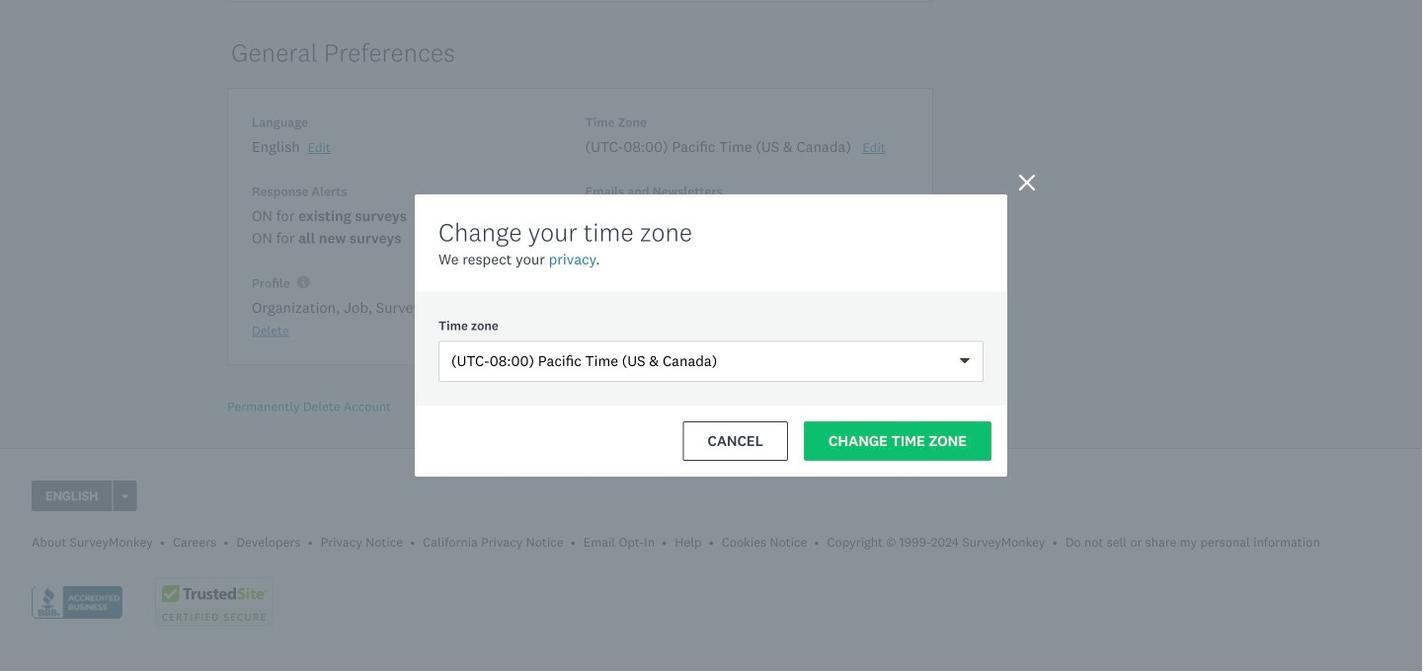 Task type: vqa. For each thing, say whether or not it's contained in the screenshot.
TRUSTEDSITE HELPS KEEP YOU SAFE FROM IDENTITY THEFT, CREDIT CARD FRAUD, SPYWARE, SPAM, VIRUSES AND ONLINE SCAMS image at the left
yes



Task type: locate. For each thing, give the bounding box(es) containing it.
trustedsite helps keep you safe from identity theft, credit card fraud, spyware, spam, viruses and online scams image
[[155, 578, 274, 627]]



